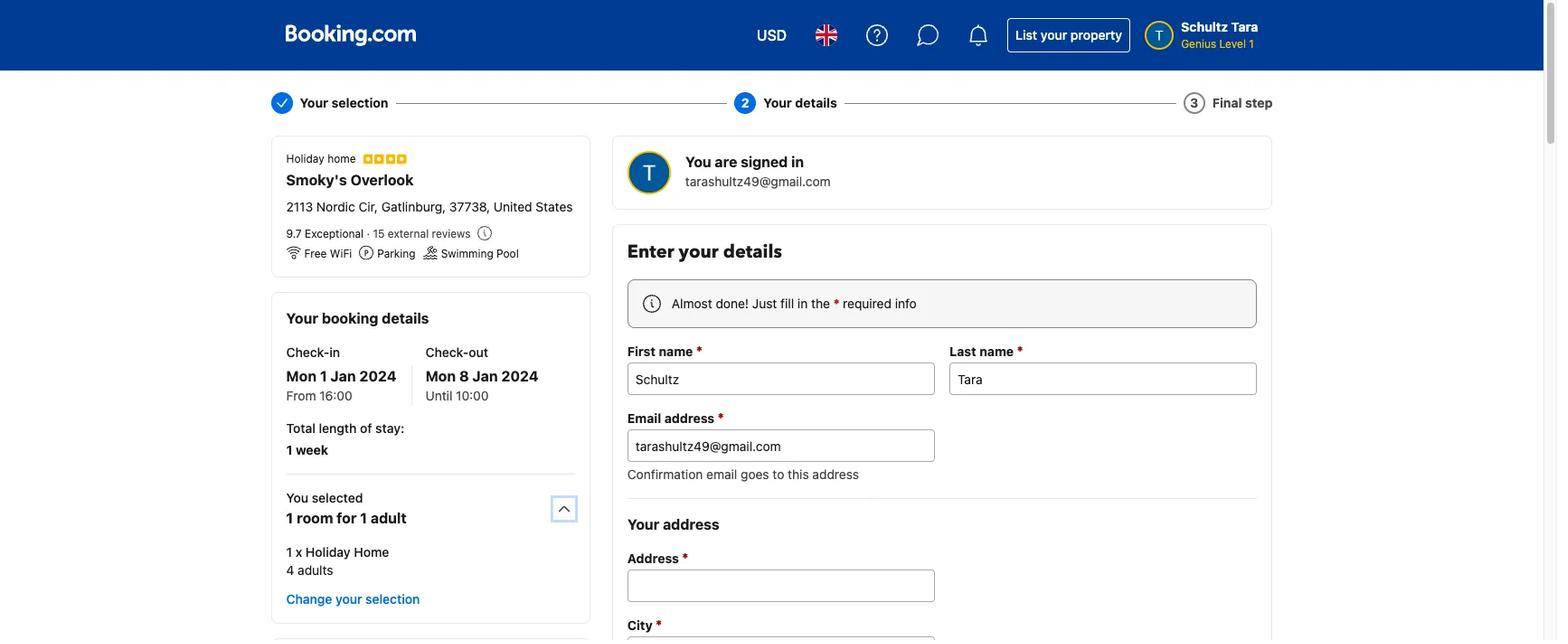 Task type: describe. For each thing, give the bounding box(es) containing it.
Watch out for typos text field
[[628, 430, 935, 462]]

address
[[628, 551, 679, 566]]

address *
[[628, 550, 689, 566]]

genius
[[1181, 37, 1217, 51]]

list your property link
[[1008, 18, 1131, 52]]

x
[[296, 545, 302, 560]]

* right the
[[834, 296, 840, 311]]

1 x holiday home 4 adults
[[286, 545, 389, 578]]

1 inside total length of stay: 1 week
[[286, 443, 293, 458]]

email
[[628, 411, 661, 426]]

2113 nordic cir, gatlinburg, 37738, united states
[[286, 199, 573, 214]]

gatlinburg,
[[381, 199, 446, 214]]

step
[[1246, 95, 1273, 110]]

details for your booking details
[[382, 311, 429, 327]]

your address
[[628, 517, 720, 533]]

1 inside 1 x holiday home 4 adults
[[286, 545, 292, 560]]

* right last
[[1017, 343, 1024, 359]]

first name *
[[628, 343, 703, 359]]

details for enter your details
[[723, 240, 782, 264]]

the
[[811, 296, 830, 311]]

confirmation email goes to this address
[[628, 467, 859, 482]]

wifi
[[330, 247, 352, 261]]

·
[[367, 227, 370, 241]]

exceptional
[[305, 227, 364, 241]]

to
[[773, 467, 785, 482]]

name for last name *
[[980, 344, 1014, 359]]

signed
[[741, 154, 788, 170]]

adult
[[371, 510, 407, 527]]

cir,
[[359, 199, 378, 214]]

states
[[536, 199, 573, 214]]

out
[[469, 345, 489, 360]]

37738,
[[449, 199, 490, 214]]

2 horizontal spatial details
[[795, 95, 838, 110]]

almost done! just fill in the * required info
[[672, 296, 917, 311]]

swimming pool
[[441, 247, 519, 261]]

9.7
[[286, 227, 302, 241]]

info
[[895, 296, 917, 311]]

list
[[1016, 27, 1038, 43]]

your for your selection
[[300, 95, 328, 110]]

united
[[494, 199, 532, 214]]

selected
[[312, 491, 363, 506]]

last name *
[[950, 343, 1024, 359]]

free
[[304, 247, 327, 261]]

first
[[628, 344, 656, 359]]

list your property
[[1016, 27, 1123, 43]]

smoky's overlook
[[286, 172, 414, 188]]

2
[[742, 95, 750, 110]]

usd
[[757, 27, 787, 43]]

stay:
[[376, 421, 405, 436]]

of
[[360, 421, 372, 436]]

smoky's
[[286, 172, 347, 188]]

city *
[[628, 617, 662, 633]]

2024 for mon 1 jan 2024
[[359, 368, 397, 385]]

pool
[[497, 247, 519, 261]]

final step
[[1213, 95, 1273, 110]]

until
[[426, 388, 453, 404]]

* right city
[[656, 617, 662, 633]]

8
[[459, 368, 469, 385]]

fill
[[781, 296, 794, 311]]

your for your details
[[764, 95, 792, 110]]

jan for 1
[[331, 368, 356, 385]]

check- for 8
[[426, 345, 469, 360]]

length
[[319, 421, 357, 436]]

1 vertical spatial in
[[798, 296, 808, 311]]

holiday home
[[286, 152, 356, 166]]

tarashultz49@gmail.com
[[686, 174, 831, 189]]

email address *
[[628, 410, 724, 426]]

schultz
[[1181, 19, 1229, 34]]

1 inside check-in mon 1 jan 2024 from 16:00
[[320, 368, 327, 385]]

4
[[286, 563, 294, 578]]

address for email address *
[[665, 411, 715, 426]]

reviews
[[432, 227, 471, 241]]

check-out mon 8 jan 2024 until 10:00
[[426, 345, 539, 404]]

rated exceptional element
[[286, 227, 364, 241]]

2113 nordic cir, gatlinburg, 37738, united states button
[[286, 198, 573, 216]]



Task type: vqa. For each thing, say whether or not it's contained in the screenshot.
real
no



Task type: locate. For each thing, give the bounding box(es) containing it.
you inside you are signed in tarashultz49@gmail.com
[[686, 154, 712, 170]]

your up holiday home
[[300, 95, 328, 110]]

confirmation
[[628, 467, 703, 482]]

mon
[[286, 368, 317, 385], [426, 368, 456, 385]]

your up address
[[628, 517, 660, 533]]

0 vertical spatial selection
[[332, 95, 389, 110]]

2024 inside the check-out mon 8 jan 2024 until 10:00
[[501, 368, 539, 385]]

from
[[286, 388, 316, 404]]

holiday
[[286, 152, 325, 166], [306, 545, 351, 560]]

None text field
[[628, 363, 935, 395], [628, 570, 935, 602], [628, 637, 935, 640], [628, 363, 935, 395], [628, 570, 935, 602], [628, 637, 935, 640]]

10:00
[[456, 388, 489, 404]]

0 horizontal spatial details
[[382, 311, 429, 327]]

in
[[792, 154, 804, 170], [798, 296, 808, 311], [330, 345, 340, 360]]

required
[[843, 296, 892, 311]]

booking.com online hotel reservations image
[[285, 24, 416, 46]]

details up just
[[723, 240, 782, 264]]

your right list at right top
[[1041, 27, 1068, 43]]

city
[[628, 618, 653, 633]]

1 vertical spatial your
[[679, 240, 719, 264]]

name for first name *
[[659, 344, 693, 359]]

1 vertical spatial details
[[723, 240, 782, 264]]

details right 2
[[795, 95, 838, 110]]

your for selection
[[336, 592, 362, 607]]

check- for 1
[[286, 345, 330, 360]]

room
[[297, 510, 333, 527]]

week
[[296, 443, 329, 458]]

2 name from the left
[[980, 344, 1014, 359]]

2 vertical spatial in
[[330, 345, 340, 360]]

1 left 'x'
[[286, 545, 292, 560]]

mon for mon 1 jan 2024
[[286, 368, 317, 385]]

None text field
[[950, 363, 1258, 395]]

almost
[[672, 296, 713, 311]]

address inside email address *
[[665, 411, 715, 426]]

jan
[[331, 368, 356, 385], [473, 368, 498, 385]]

* up email
[[718, 410, 724, 426]]

your for your address
[[628, 517, 660, 533]]

selection up 'home'
[[332, 95, 389, 110]]

for
[[337, 510, 357, 527]]

overlook
[[351, 172, 414, 188]]

change your selection
[[286, 592, 420, 607]]

1 left week
[[286, 443, 293, 458]]

1 up 16:00
[[320, 368, 327, 385]]

1 horizontal spatial your
[[679, 240, 719, 264]]

1 right for
[[360, 510, 367, 527]]

jan for 8
[[473, 368, 498, 385]]

address
[[665, 411, 715, 426], [813, 467, 859, 482], [663, 517, 720, 533]]

total
[[286, 421, 316, 436]]

your selection
[[300, 95, 389, 110]]

1 horizontal spatial check-
[[426, 345, 469, 360]]

in down the booking
[[330, 345, 340, 360]]

mon up from
[[286, 368, 317, 385]]

swimming
[[441, 247, 494, 261]]

1 check- from the left
[[286, 345, 330, 360]]

you selected 1 room for  1 adult
[[286, 491, 407, 527]]

0 horizontal spatial 2024
[[359, 368, 397, 385]]

2 check- from the left
[[426, 345, 469, 360]]

are
[[715, 154, 738, 170]]

1 horizontal spatial 2024
[[501, 368, 539, 385]]

1 mon from the left
[[286, 368, 317, 385]]

2024 right 8
[[501, 368, 539, 385]]

mon up until
[[426, 368, 456, 385]]

*
[[834, 296, 840, 311], [696, 343, 703, 359], [1017, 343, 1024, 359], [718, 410, 724, 426], [682, 550, 689, 566], [656, 617, 662, 633]]

booking
[[322, 311, 379, 327]]

1
[[1250, 37, 1255, 51], [320, 368, 327, 385], [286, 443, 293, 458], [286, 510, 293, 527], [360, 510, 367, 527], [286, 545, 292, 560]]

1 horizontal spatial name
[[980, 344, 1014, 359]]

mon inside check-in mon 1 jan 2024 from 16:00
[[286, 368, 317, 385]]

your left the booking
[[286, 311, 318, 327]]

enter your details
[[628, 240, 782, 264]]

16:00
[[320, 388, 353, 404]]

address for your address
[[663, 517, 720, 533]]

0 horizontal spatial your
[[336, 592, 362, 607]]

1 horizontal spatial details
[[723, 240, 782, 264]]

2 jan from the left
[[473, 368, 498, 385]]

selection
[[332, 95, 389, 110], [366, 592, 420, 607]]

jan inside the check-out mon 8 jan 2024 until 10:00
[[473, 368, 498, 385]]

1 2024 from the left
[[359, 368, 397, 385]]

your for your booking details
[[286, 311, 318, 327]]

in inside check-in mon 1 jan 2024 from 16:00
[[330, 345, 340, 360]]

address right this
[[813, 467, 859, 482]]

1 left room
[[286, 510, 293, 527]]

address right email
[[665, 411, 715, 426]]

just
[[753, 296, 777, 311]]

total length of stay: 1 week
[[286, 421, 405, 458]]

tara
[[1232, 19, 1259, 34]]

0 horizontal spatial check-
[[286, 345, 330, 360]]

you for you selected
[[286, 491, 309, 506]]

your right 2
[[764, 95, 792, 110]]

in inside you are signed in tarashultz49@gmail.com
[[792, 154, 804, 170]]

1 down tara
[[1250, 37, 1255, 51]]

1 horizontal spatial jan
[[473, 368, 498, 385]]

1 vertical spatial you
[[286, 491, 309, 506]]

0 horizontal spatial mon
[[286, 368, 317, 385]]

done!
[[716, 296, 749, 311]]

1 vertical spatial selection
[[366, 592, 420, 607]]

jan up 16:00
[[331, 368, 356, 385]]

parking
[[377, 247, 416, 261]]

address up address *
[[663, 517, 720, 533]]

2 mon from the left
[[426, 368, 456, 385]]

2 vertical spatial your
[[336, 592, 362, 607]]

jan inside check-in mon 1 jan 2024 from 16:00
[[331, 368, 356, 385]]

home
[[354, 545, 389, 560]]

nordic
[[317, 199, 355, 214]]

2113
[[286, 199, 313, 214]]

your down 1 x holiday home 4 adults
[[336, 592, 362, 607]]

2024 up the of
[[359, 368, 397, 385]]

name inside last name *
[[980, 344, 1014, 359]]

0 vertical spatial your
[[1041, 27, 1068, 43]]

level
[[1220, 37, 1246, 51]]

2 vertical spatial address
[[663, 517, 720, 533]]

your right enter
[[679, 240, 719, 264]]

0 vertical spatial address
[[665, 411, 715, 426]]

* down almost
[[696, 343, 703, 359]]

holiday up adults
[[306, 545, 351, 560]]

2024
[[359, 368, 397, 385], [501, 368, 539, 385]]

1 horizontal spatial mon
[[426, 368, 456, 385]]

your for property
[[1041, 27, 1068, 43]]

mon inside the check-out mon 8 jan 2024 until 10:00
[[426, 368, 456, 385]]

3
[[1191, 95, 1199, 110]]

2024 for mon 8 jan 2024
[[501, 368, 539, 385]]

1 inside the schultz tara genius level 1
[[1250, 37, 1255, 51]]

check- inside check-in mon 1 jan 2024 from 16:00
[[286, 345, 330, 360]]

schultz tara genius level 1
[[1181, 19, 1259, 51]]

name inside first name *
[[659, 344, 693, 359]]

enter
[[628, 240, 674, 264]]

selection down home in the bottom of the page
[[366, 592, 420, 607]]

mon for mon 8 jan 2024
[[426, 368, 456, 385]]

name right first
[[659, 344, 693, 359]]

check-in mon 1 jan 2024 from 16:00
[[286, 345, 397, 404]]

0 horizontal spatial jan
[[331, 368, 356, 385]]

1 jan from the left
[[331, 368, 356, 385]]

you are signed in tarashultz49@gmail.com
[[686, 154, 831, 189]]

holiday up smoky's
[[286, 152, 325, 166]]

0 vertical spatial in
[[792, 154, 804, 170]]

in right 'signed'
[[792, 154, 804, 170]]

details right the booking
[[382, 311, 429, 327]]

15
[[373, 227, 385, 241]]

change
[[286, 592, 332, 607]]

2024 inside check-in mon 1 jan 2024 from 16:00
[[359, 368, 397, 385]]

this
[[788, 467, 809, 482]]

2 2024 from the left
[[501, 368, 539, 385]]

check- inside the check-out mon 8 jan 2024 until 10:00
[[426, 345, 469, 360]]

external
[[388, 227, 429, 241]]

change your selection link
[[279, 584, 427, 616]]

goes
[[741, 467, 769, 482]]

usd button
[[746, 14, 798, 57]]

home
[[328, 152, 356, 166]]

free wifi
[[304, 247, 352, 261]]

1 vertical spatial holiday
[[306, 545, 351, 560]]

in right fill
[[798, 296, 808, 311]]

9.7 exceptional · 15 external reviews
[[286, 227, 471, 241]]

you inside you selected 1 room for  1 adult
[[286, 491, 309, 506]]

adults
[[298, 563, 333, 578]]

2 vertical spatial details
[[382, 311, 429, 327]]

name right last
[[980, 344, 1014, 359]]

0 horizontal spatial name
[[659, 344, 693, 359]]

0 vertical spatial you
[[686, 154, 712, 170]]

jan right 8
[[473, 368, 498, 385]]

check- up from
[[286, 345, 330, 360]]

your for details
[[679, 240, 719, 264]]

2 horizontal spatial your
[[1041, 27, 1068, 43]]

your details
[[764, 95, 838, 110]]

1 name from the left
[[659, 344, 693, 359]]

1 vertical spatial address
[[813, 467, 859, 482]]

0 horizontal spatial you
[[286, 491, 309, 506]]

0 vertical spatial holiday
[[286, 152, 325, 166]]

you up room
[[286, 491, 309, 506]]

1 horizontal spatial you
[[686, 154, 712, 170]]

* right address
[[682, 550, 689, 566]]

final
[[1213, 95, 1242, 110]]

your
[[300, 95, 328, 110], [764, 95, 792, 110], [286, 311, 318, 327], [628, 517, 660, 533]]

property
[[1071, 27, 1123, 43]]

last
[[950, 344, 977, 359]]

holiday inside 1 x holiday home 4 adults
[[306, 545, 351, 560]]

you left are at left
[[686, 154, 712, 170]]

you
[[686, 154, 712, 170], [286, 491, 309, 506]]

email
[[707, 467, 738, 482]]

check- up 8
[[426, 345, 469, 360]]

0 vertical spatial details
[[795, 95, 838, 110]]

you for you are signed in
[[686, 154, 712, 170]]

name
[[659, 344, 693, 359], [980, 344, 1014, 359]]



